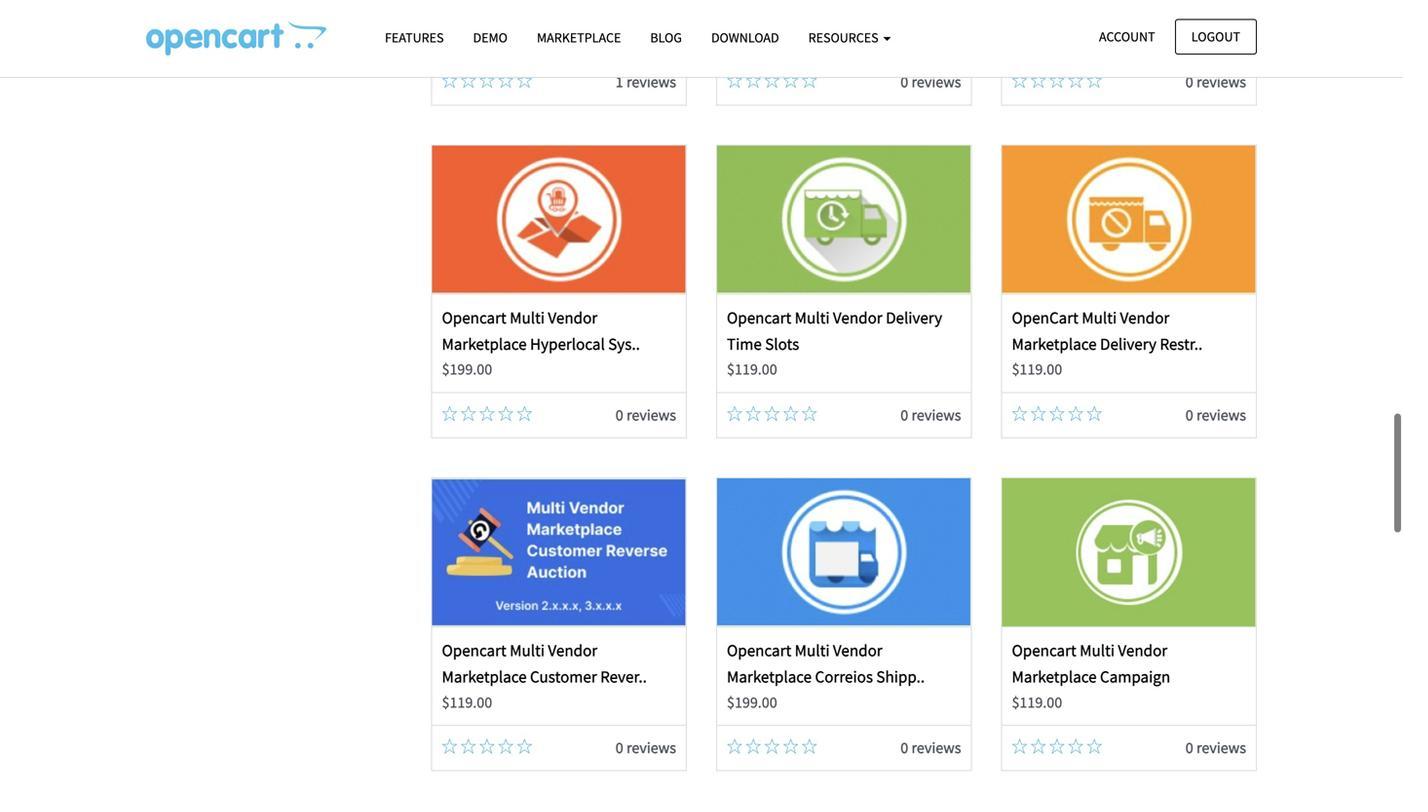 Task type: locate. For each thing, give the bounding box(es) containing it.
multi for delivery
[[1082, 307, 1117, 328]]

marketplace up 1 at the top left of page
[[537, 29, 621, 46]]

opencart for opencart multi vendor marketplace hyperlocal sys..
[[442, 307, 506, 328]]

opencart
[[1012, 307, 1078, 328]]

opencart for opencart multi vendor marketplace customer rever..
[[442, 640, 506, 660]]

multi for customer
[[510, 640, 545, 660]]

multi up customer at the left of page
[[510, 640, 545, 660]]

vendor
[[548, 307, 597, 328], [833, 307, 882, 328], [1120, 307, 1170, 328], [548, 640, 597, 660], [833, 640, 882, 660], [1118, 640, 1167, 660]]

marketplace left correios
[[727, 667, 812, 687]]

$119.00 inside opencart multi vendor marketplace campaign $119.00
[[1012, 693, 1062, 712]]

opencart for opencart multi vendor delivery time slots
[[727, 307, 791, 328]]

download
[[711, 29, 779, 46]]

multi for correios
[[795, 640, 830, 660]]

vendor inside opencart multi vendor marketplace campaign $119.00
[[1118, 640, 1167, 660]]

marketplace down opencart
[[1012, 334, 1097, 354]]

star light o image
[[442, 73, 457, 88], [461, 73, 476, 88], [479, 73, 495, 88], [498, 73, 514, 88], [517, 73, 532, 88], [727, 73, 742, 88], [1049, 73, 1065, 88], [1068, 73, 1084, 88], [442, 406, 457, 421], [461, 406, 476, 421], [479, 406, 495, 421], [746, 406, 761, 421], [783, 406, 799, 421], [802, 406, 817, 421], [1031, 406, 1046, 421], [1068, 406, 1084, 421], [1087, 406, 1102, 421], [461, 738, 476, 754], [479, 738, 495, 754], [746, 738, 761, 754], [1012, 738, 1027, 754], [1031, 738, 1046, 754]]

opencart multi vendor marketplace delivery restr.. image
[[1002, 145, 1256, 294]]

multi inside opencart multi vendor delivery time slots $119.00
[[795, 307, 830, 328]]

opencart multi vendor marketplace hyperlocal sys.. link
[[442, 307, 640, 354]]

multi inside opencart multi vendor marketplace hyperlocal sys.. $199.00
[[510, 307, 545, 328]]

vendor inside opencart multi vendor delivery time slots $119.00
[[833, 307, 882, 328]]

vendor for time
[[833, 307, 882, 328]]

marketplace for opencart multi vendor marketplace hyperlocal sys..
[[442, 334, 527, 354]]

0 reviews for opencart multi vendor marketplace campaign
[[1186, 738, 1246, 757]]

delivery inside opencart multi vendor delivery time slots $119.00
[[886, 307, 942, 328]]

multi up slots
[[795, 307, 830, 328]]

0 vertical spatial delivery
[[886, 307, 942, 328]]

0 horizontal spatial $199.00
[[442, 360, 492, 379]]

reviews for opencart multi vendor delivery time slots
[[911, 405, 961, 425]]

marketplace inside opencart multi vendor marketplace customer rever.. $119.00
[[442, 667, 527, 687]]

vendor inside opencart multi vendor marketplace customer rever.. $119.00
[[548, 640, 597, 660]]

correios
[[815, 667, 873, 687]]

marketplace left the hyperlocal
[[442, 334, 527, 354]]

opencart multi vendor delivery time slots link
[[727, 307, 942, 354]]

vendor for delivery
[[1120, 307, 1170, 328]]

$199.00 inside opencart multi vendor marketplace hyperlocal sys.. $199.00
[[442, 360, 492, 379]]

marketplace inside opencart multi vendor marketplace campaign $119.00
[[1012, 667, 1097, 687]]

campaign
[[1100, 667, 1170, 687]]

opencart for opencart multi vendor marketplace campaign
[[1012, 640, 1076, 660]]

multi inside opencart multi vendor marketplace campaign $119.00
[[1080, 640, 1115, 660]]

1 horizontal spatial delivery
[[1100, 334, 1157, 354]]

multi inside opencart multi vendor marketplace correios shipp.. $199.00
[[795, 640, 830, 660]]

multi
[[510, 307, 545, 328], [795, 307, 830, 328], [1082, 307, 1117, 328], [510, 640, 545, 660], [795, 640, 830, 660], [1080, 640, 1115, 660]]

0 reviews for opencart multi vendor marketplace correios shipp..
[[901, 738, 961, 757]]

multi for time
[[795, 307, 830, 328]]

opencart multi vendor marketplace customer rever.. link
[[442, 640, 647, 687]]

1 horizontal spatial $199.00
[[727, 693, 777, 712]]

logout link
[[1175, 19, 1257, 54]]

customer
[[530, 667, 597, 687]]

marketplace inside opencart multi vendor marketplace hyperlocal sys.. $199.00
[[442, 334, 527, 354]]

download link
[[697, 20, 794, 55]]

slots
[[765, 334, 799, 354]]

marketplace inside opencart multi vendor marketplace delivery restr.. $119.00
[[1012, 334, 1097, 354]]

0 horizontal spatial delivery
[[886, 307, 942, 328]]

opencart inside opencart multi vendor delivery time slots $119.00
[[727, 307, 791, 328]]

vendor for hyperlocal
[[548, 307, 597, 328]]

opencart for opencart multi vendor marketplace correios shipp..
[[727, 640, 791, 660]]

multi up the hyperlocal
[[510, 307, 545, 328]]

marketplace left customer at the left of page
[[442, 667, 527, 687]]

0 for opencart multi vendor marketplace delivery restr..
[[1186, 405, 1193, 425]]

time
[[727, 334, 762, 354]]

marketplace link
[[522, 20, 636, 55]]

$119.00
[[442, 27, 492, 46], [727, 27, 777, 46], [727, 360, 777, 379], [1012, 360, 1062, 379], [442, 693, 492, 712], [1012, 693, 1062, 712]]

0
[[901, 72, 908, 92], [1186, 72, 1193, 92], [616, 405, 623, 425], [901, 405, 908, 425], [1186, 405, 1193, 425], [616, 738, 623, 757], [901, 738, 908, 757], [1186, 738, 1193, 757]]

marketplace left campaign
[[1012, 667, 1097, 687]]

logout
[[1191, 28, 1240, 45]]

marketplace inside opencart multi vendor marketplace correios shipp.. $199.00
[[727, 667, 812, 687]]

opencart
[[442, 307, 506, 328], [727, 307, 791, 328], [442, 640, 506, 660], [727, 640, 791, 660], [1012, 640, 1076, 660]]

opencart multi vendor marketplace hyperlocal sys.. $199.00
[[442, 307, 640, 379]]

multi up correios
[[795, 640, 830, 660]]

opencart multi vendor marketplace correios shipp.. image
[[717, 478, 971, 626]]

opencart inside opencart multi vendor marketplace customer rever.. $119.00
[[442, 640, 506, 660]]

reviews
[[626, 72, 676, 92], [911, 72, 961, 92], [1196, 72, 1246, 92], [626, 405, 676, 425], [911, 405, 961, 425], [1196, 405, 1246, 425], [626, 738, 676, 757], [911, 738, 961, 757], [1196, 738, 1246, 757]]

$199.00
[[442, 360, 492, 379], [727, 693, 777, 712]]

blog
[[650, 29, 682, 46]]

$199.00 down opencart multi vendor marketplace correios shipp.. link
[[727, 693, 777, 712]]

0 reviews
[[901, 72, 961, 92], [1186, 72, 1246, 92], [616, 405, 676, 425], [901, 405, 961, 425], [1186, 405, 1246, 425], [616, 738, 676, 757], [901, 738, 961, 757], [1186, 738, 1246, 757]]

0 reviews for opencart multi vendor marketplace customer rever..
[[616, 738, 676, 757]]

vendor for correios
[[833, 640, 882, 660]]

multi right opencart
[[1082, 307, 1117, 328]]

vendor inside opencart multi vendor marketplace correios shipp.. $199.00
[[833, 640, 882, 660]]

multi inside opencart multi vendor marketplace customer rever.. $119.00
[[510, 640, 545, 660]]

0 vertical spatial $199.00
[[442, 360, 492, 379]]

delivery
[[886, 307, 942, 328], [1100, 334, 1157, 354]]

marketplace for opencart multi vendor marketplace campaign
[[1012, 667, 1097, 687]]

hyperlocal
[[530, 334, 605, 354]]

opencart inside opencart multi vendor marketplace hyperlocal sys.. $199.00
[[442, 307, 506, 328]]

multi inside opencart multi vendor marketplace delivery restr.. $119.00
[[1082, 307, 1117, 328]]

0 for opencart multi vendor marketplace hyperlocal sys..
[[616, 405, 623, 425]]

1 reviews
[[616, 72, 676, 92]]

1
[[616, 72, 623, 92]]

multi up campaign
[[1080, 640, 1115, 660]]

vendor inside opencart multi vendor marketplace hyperlocal sys.. $199.00
[[548, 307, 597, 328]]

opencart inside opencart multi vendor marketplace campaign $119.00
[[1012, 640, 1076, 660]]

star light o image
[[746, 73, 761, 88], [764, 73, 780, 88], [783, 73, 799, 88], [802, 73, 817, 88], [1012, 73, 1027, 88], [1031, 73, 1046, 88], [1087, 73, 1102, 88], [498, 406, 514, 421], [517, 406, 532, 421], [727, 406, 742, 421], [764, 406, 780, 421], [1012, 406, 1027, 421], [1049, 406, 1065, 421], [442, 738, 457, 754], [498, 738, 514, 754], [517, 738, 532, 754], [727, 738, 742, 754], [764, 738, 780, 754], [783, 738, 799, 754], [802, 738, 817, 754], [1049, 738, 1065, 754], [1068, 738, 1084, 754], [1087, 738, 1102, 754]]

opencart multi vendor marketplace customer rever.. $119.00
[[442, 640, 647, 712]]

reviews for opencart multi vendor marketplace correios shipp..
[[911, 738, 961, 757]]

opencart inside opencart multi vendor marketplace correios shipp.. $199.00
[[727, 640, 791, 660]]

$199.00 down opencart multi vendor marketplace hyperlocal sys.. link
[[442, 360, 492, 379]]

marketplace
[[537, 29, 621, 46], [442, 334, 527, 354], [1012, 334, 1097, 354], [442, 667, 527, 687], [727, 667, 812, 687], [1012, 667, 1097, 687]]

rever..
[[600, 667, 647, 687]]

$199.00 inside opencart multi vendor marketplace correios shipp.. $199.00
[[727, 693, 777, 712]]

1 vertical spatial $199.00
[[727, 693, 777, 712]]

0 reviews for opencart multi vendor delivery time slots
[[901, 405, 961, 425]]

vendor inside opencart multi vendor marketplace delivery restr.. $119.00
[[1120, 307, 1170, 328]]

1 vertical spatial delivery
[[1100, 334, 1157, 354]]



Task type: vqa. For each thing, say whether or not it's contained in the screenshot.
sell
no



Task type: describe. For each thing, give the bounding box(es) containing it.
demo link
[[458, 20, 522, 55]]

0 for opencart multi vendor delivery time slots
[[901, 405, 908, 425]]

vendor for campaign
[[1118, 640, 1167, 660]]

marketplace for opencart multi vendor marketplace customer rever..
[[442, 667, 527, 687]]

other extensions image
[[146, 20, 326, 56]]

opencart multi vendor delivery time slots image
[[717, 145, 971, 294]]

opencart multi vendor marketplace correios shipp.. $199.00
[[727, 640, 925, 712]]

$119.00 inside opencart multi vendor marketplace customer rever.. $119.00
[[442, 693, 492, 712]]

$119.00 inside opencart multi vendor delivery time slots $119.00
[[727, 360, 777, 379]]

features
[[385, 29, 444, 46]]

opencart multi vendor marketplace delivery restr.. link
[[1012, 307, 1203, 354]]

marketplace for opencart multi vendor marketplace correios shipp..
[[727, 667, 812, 687]]

opencart multi vendor marketplace customer rever.. image
[[432, 478, 686, 626]]

opencart multi vendor marketplace campaign $119.00
[[1012, 640, 1170, 712]]

shipp..
[[876, 667, 925, 687]]

reviews for opencart multi vendor marketplace hyperlocal sys..
[[626, 405, 676, 425]]

opencart multi vendor marketplace hyperlocal sys.. image
[[432, 145, 686, 294]]

account link
[[1083, 19, 1172, 54]]

0 for opencart multi vendor marketplace campaign
[[1186, 738, 1193, 757]]

delivery inside opencart multi vendor marketplace delivery restr.. $119.00
[[1100, 334, 1157, 354]]

$199.00 for opencart multi vendor marketplace correios shipp..
[[727, 693, 777, 712]]

reviews for opencart multi vendor marketplace campaign
[[1196, 738, 1246, 757]]

0 reviews for opencart multi vendor marketplace delivery restr..
[[1186, 405, 1246, 425]]

opencart multi vendor marketplace delivery restr.. $119.00
[[1012, 307, 1203, 379]]

opencart multi vendor marketplace correios shipp.. link
[[727, 640, 925, 687]]

vendor for customer
[[548, 640, 597, 660]]

opencart multi vendor marketplace campaign link
[[1012, 640, 1170, 687]]

multi for campaign
[[1080, 640, 1115, 660]]

$119.00 inside opencart multi vendor marketplace delivery restr.. $119.00
[[1012, 360, 1062, 379]]

blog link
[[636, 20, 697, 55]]

multi for hyperlocal
[[510, 307, 545, 328]]

opencart multi vendor marketplace campaign image
[[1002, 478, 1256, 626]]

features link
[[370, 20, 458, 55]]

opencart multi vendor delivery time slots $119.00
[[727, 307, 942, 379]]

marketplace for opencart multi vendor marketplace delivery restr..
[[1012, 334, 1097, 354]]

0 for opencart multi vendor marketplace correios shipp..
[[901, 738, 908, 757]]

0 for opencart multi vendor marketplace customer rever..
[[616, 738, 623, 757]]

$199.00 for opencart multi vendor marketplace hyperlocal sys..
[[442, 360, 492, 379]]

resources link
[[794, 20, 906, 55]]

sys..
[[608, 334, 640, 354]]

reviews for opencart multi vendor marketplace delivery restr..
[[1196, 405, 1246, 425]]

resources
[[808, 29, 881, 46]]

reviews for opencart multi vendor marketplace customer rever..
[[626, 738, 676, 757]]

restr..
[[1160, 334, 1203, 354]]

0 reviews for opencart multi vendor marketplace hyperlocal sys..
[[616, 405, 676, 425]]

account
[[1099, 28, 1155, 45]]

demo
[[473, 29, 508, 46]]



